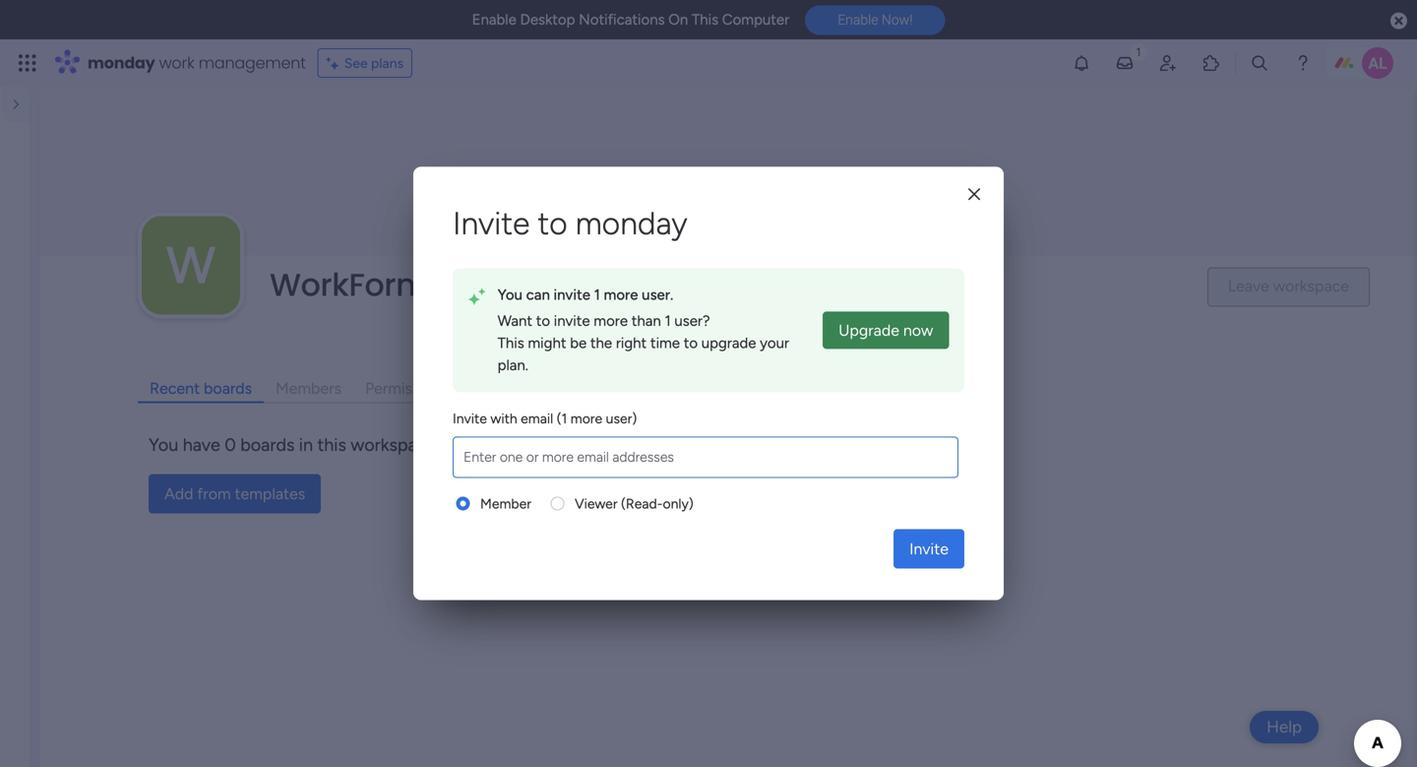 Task type: describe. For each thing, give the bounding box(es) containing it.
right
[[616, 334, 647, 352]]

viewer
[[575, 495, 618, 512]]

want
[[498, 312, 533, 330]]

see plans button
[[318, 48, 413, 78]]

you for you have 0 boards in this workspace
[[149, 434, 178, 455]]

you can invite 1 more user. want to invite more than 1 user? this might be the right time to upgrade your plan.
[[498, 286, 790, 374]]

1 image
[[1130, 40, 1148, 63]]

plan.
[[498, 357, 529, 374]]

can
[[526, 286, 550, 304]]

add
[[164, 484, 193, 503]]

WorkForms field
[[265, 263, 1191, 307]]

1 vertical spatial boards
[[240, 434, 295, 455]]

0 vertical spatial to
[[538, 204, 568, 242]]

2 vertical spatial to
[[684, 334, 698, 352]]

members
[[276, 379, 342, 398]]

with
[[491, 410, 518, 427]]

invite for invite with email (1 more user)
[[453, 410, 487, 427]]

1 horizontal spatial this
[[692, 11, 719, 29]]

you have 0 boards in this workspace
[[149, 434, 436, 455]]

dapulse close image
[[1391, 11, 1408, 32]]

enable for enable desktop notifications on this computer
[[472, 11, 517, 29]]

0 horizontal spatial 1
[[594, 286, 600, 304]]

plans
[[371, 55, 404, 71]]

upgrade stars new image
[[468, 284, 486, 311]]

(read-
[[621, 495, 663, 512]]

1 horizontal spatial monday
[[576, 204, 688, 242]]

user)
[[606, 410, 637, 427]]

desktop
[[520, 11, 575, 29]]

1 invite from the top
[[554, 286, 591, 304]]

invite for invite to monday
[[453, 204, 530, 242]]

search everything image
[[1250, 53, 1270, 73]]

invite button
[[894, 529, 965, 569]]

be
[[570, 334, 587, 352]]

w
[[166, 234, 216, 296]]

your
[[760, 334, 790, 352]]

upgrade
[[702, 334, 757, 352]]

invite members image
[[1159, 53, 1179, 73]]

enable now! button
[[806, 5, 946, 35]]

computer
[[723, 11, 790, 29]]

time
[[651, 334, 680, 352]]

apple lee image
[[1363, 47, 1394, 79]]

the
[[591, 334, 613, 352]]

inbox image
[[1116, 53, 1135, 73]]

workforms
[[270, 263, 444, 307]]

Enter one or more email addresses text field
[[458, 438, 954, 477]]

you for you can invite 1 more user. want to invite more than 1 user? this might be the right time to upgrade your plan.
[[498, 286, 523, 304]]

more for user)
[[571, 410, 603, 427]]

1 vertical spatial to
[[536, 312, 550, 330]]

help button
[[1251, 711, 1319, 743]]

this
[[318, 434, 346, 455]]



Task type: vqa. For each thing, say whether or not it's contained in the screenshot.
Meeting
no



Task type: locate. For each thing, give the bounding box(es) containing it.
invite
[[554, 286, 591, 304], [554, 312, 590, 330]]

1 vertical spatial this
[[498, 334, 525, 352]]

add from templates
[[164, 484, 305, 503]]

viewer (read-only)
[[575, 495, 694, 512]]

invite right can
[[554, 286, 591, 304]]

1 enable from the left
[[472, 11, 517, 29]]

monday left work
[[88, 52, 155, 74]]

monday work management
[[88, 52, 306, 74]]

user.
[[642, 286, 674, 304]]

1 vertical spatial more
[[594, 312, 628, 330]]

1 horizontal spatial you
[[498, 286, 523, 304]]

apps image
[[1202, 53, 1222, 73]]

might
[[528, 334, 567, 352]]

more up than
[[604, 286, 639, 304]]

invite up be
[[554, 312, 590, 330]]

only)
[[663, 495, 694, 512]]

more for user.
[[604, 286, 639, 304]]

than
[[632, 312, 661, 330]]

have
[[183, 434, 220, 455]]

see
[[344, 55, 368, 71]]

1 vertical spatial monday
[[576, 204, 688, 242]]

now!
[[882, 12, 913, 28]]

enable left the desktop
[[472, 11, 517, 29]]

notifications image
[[1072, 53, 1092, 73]]

see plans
[[344, 55, 404, 71]]

1 vertical spatial 1
[[665, 312, 671, 330]]

to down user?
[[684, 334, 698, 352]]

on
[[669, 11, 689, 29]]

from
[[197, 484, 231, 503]]

you left the have
[[149, 434, 178, 455]]

monday
[[88, 52, 155, 74], [576, 204, 688, 242]]

0 vertical spatial invite
[[554, 286, 591, 304]]

0
[[225, 434, 236, 455]]

1 vertical spatial invite
[[453, 410, 487, 427]]

management
[[199, 52, 306, 74]]

enable
[[472, 11, 517, 29], [838, 12, 879, 28]]

more
[[604, 286, 639, 304], [594, 312, 628, 330], [571, 410, 603, 427]]

0 vertical spatial you
[[498, 286, 523, 304]]

you up want in the top left of the page
[[498, 286, 523, 304]]

enable inside button
[[838, 12, 879, 28]]

0 vertical spatial 1
[[594, 286, 600, 304]]

select product image
[[18, 53, 37, 73]]

this
[[692, 11, 719, 29], [498, 334, 525, 352]]

email
[[521, 410, 554, 427]]

to up might
[[536, 312, 550, 330]]

upgrade now
[[839, 321, 934, 340]]

0 vertical spatial monday
[[88, 52, 155, 74]]

close image
[[969, 187, 981, 202]]

invite
[[453, 204, 530, 242], [453, 410, 487, 427], [910, 540, 949, 558]]

2 vertical spatial more
[[571, 410, 603, 427]]

member
[[481, 495, 532, 512]]

enable desktop notifications on this computer
[[472, 11, 790, 29]]

help
[[1267, 717, 1303, 737]]

1
[[594, 286, 600, 304], [665, 312, 671, 330]]

add from templates button
[[149, 474, 321, 513]]

help image
[[1294, 53, 1314, 73]]

1 up 'the'
[[594, 286, 600, 304]]

0 vertical spatial boards
[[204, 379, 252, 398]]

0 vertical spatial more
[[604, 286, 639, 304]]

to
[[538, 204, 568, 242], [536, 312, 550, 330], [684, 334, 698, 352]]

permissions
[[365, 379, 449, 398]]

boards right the 0
[[240, 434, 295, 455]]

0 horizontal spatial this
[[498, 334, 525, 352]]

2 enable from the left
[[838, 12, 879, 28]]

0 vertical spatial this
[[692, 11, 719, 29]]

notifications
[[579, 11, 665, 29]]

0 horizontal spatial monday
[[88, 52, 155, 74]]

(1
[[557, 410, 567, 427]]

workspace image
[[142, 216, 240, 314]]

boards right recent
[[204, 379, 252, 398]]

you
[[498, 286, 523, 304], [149, 434, 178, 455]]

in
[[299, 434, 313, 455]]

enable for enable now!
[[838, 12, 879, 28]]

enable now!
[[838, 12, 913, 28]]

1 vertical spatial you
[[149, 434, 178, 455]]

you inside you can invite 1 more user. want to invite more than 1 user? this might be the right time to upgrade your plan.
[[498, 286, 523, 304]]

upgrade now button
[[823, 312, 950, 349]]

1 right than
[[665, 312, 671, 330]]

to up can
[[538, 204, 568, 242]]

1 horizontal spatial enable
[[838, 12, 879, 28]]

recent boards
[[150, 379, 252, 398]]

invite to monday
[[453, 204, 688, 242]]

this up plan.
[[498, 334, 525, 352]]

recent
[[150, 379, 200, 398]]

templates
[[235, 484, 305, 503]]

2 vertical spatial invite
[[910, 540, 949, 558]]

more right (1
[[571, 410, 603, 427]]

2 invite from the top
[[554, 312, 590, 330]]

upgrade
[[839, 321, 900, 340]]

boards
[[204, 379, 252, 398], [240, 434, 295, 455]]

user?
[[675, 312, 710, 330]]

more up 'the'
[[594, 312, 628, 330]]

this right 'on'
[[692, 11, 719, 29]]

1 horizontal spatial 1
[[665, 312, 671, 330]]

work
[[159, 52, 195, 74]]

this inside you can invite 1 more user. want to invite more than 1 user? this might be the right time to upgrade your plan.
[[498, 334, 525, 352]]

monday up user.
[[576, 204, 688, 242]]

0 horizontal spatial you
[[149, 434, 178, 455]]

enable left now!
[[838, 12, 879, 28]]

invite for invite
[[910, 540, 949, 558]]

invite with email (1 more user)
[[453, 410, 637, 427]]

invite inside button
[[910, 540, 949, 558]]

1 vertical spatial invite
[[554, 312, 590, 330]]

workspace
[[351, 434, 436, 455]]

0 horizontal spatial enable
[[472, 11, 517, 29]]

now
[[904, 321, 934, 340]]

0 vertical spatial invite
[[453, 204, 530, 242]]



